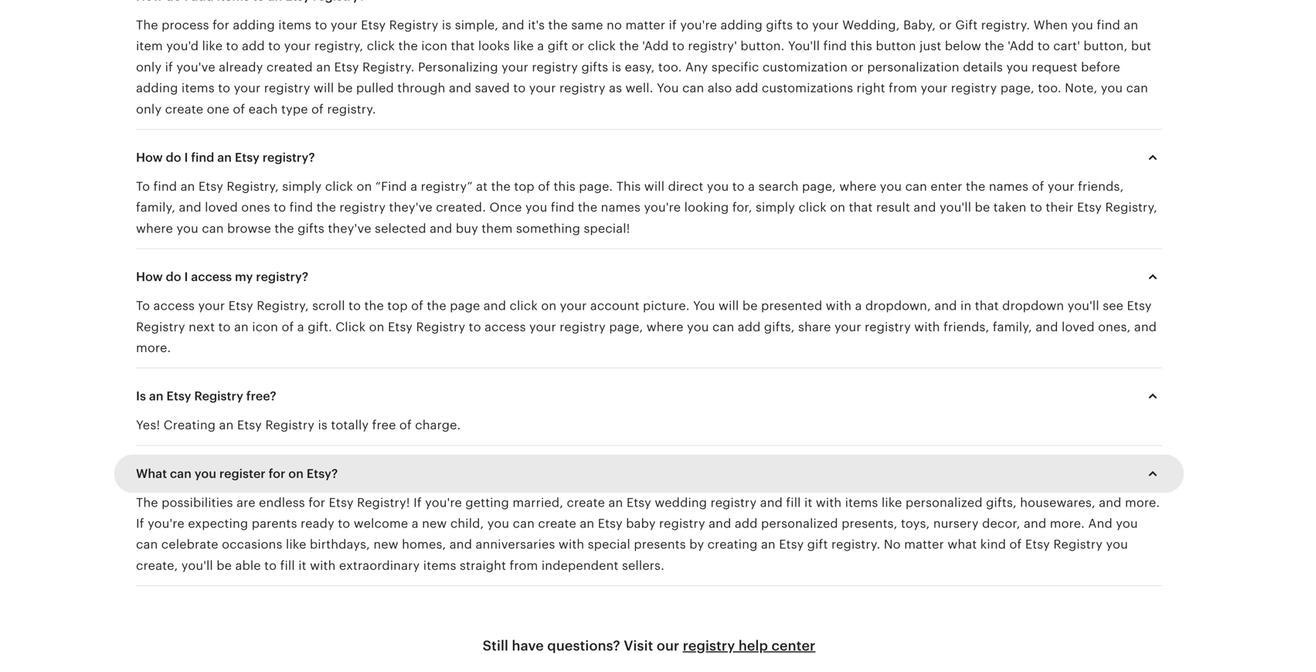 Task type: describe. For each thing, give the bounding box(es) containing it.
0 vertical spatial simply
[[282, 180, 322, 194]]

to up birthdays,
[[338, 517, 350, 531]]

to up the for,
[[732, 180, 745, 194]]

registry inside the possibilities are endless for etsy registry! if you're getting married, create an etsy wedding registry and fill it with items like personalized gifts, housewares, and more. if you're expecting parents ready to welcome a new child, you can create an etsy baby registry and add personalized presents, toys, nursery decor, and more. and you can celebrate occasions like birthdays, new homes, and anniversaries with special presents by creating an etsy gift registry. no matter what kind of etsy registry you create, you'll be able to fill it with extraordinary items straight from independent sellers.
[[1054, 538, 1103, 552]]

registry down "it's"
[[532, 60, 578, 74]]

child,
[[450, 517, 484, 531]]

gift inside the process for adding items to your etsy registry is simple, and it's the same no matter if you're adding gifts to your wedding, baby, or gift registry. when you find an item you'd like to add to your registry, click the icon that looks like a gift or click the 'add to registry' button. you'll find this button just below the 'add to cart' button, but only if you've already created an etsy registry. personalizing your registry gifts is easy, too. any specific customization or personalization details you request before adding items to your registry will be pulled through and saved to your registry as well. you can also add customizations right from your registry page, too. note, you can only create one of each type of registry.
[[548, 39, 568, 53]]

toys,
[[901, 517, 930, 531]]

still
[[483, 639, 509, 654]]

that inside the process for adding items to your etsy registry is simple, and it's the same no matter if you're adding gifts to your wedding, baby, or gift registry. when you find an item you'd like to add to your registry, click the icon that looks like a gift or click the 'add to registry' button. you'll find this button just below the 'add to cart' button, but only if you've already created an etsy registry. personalizing your registry gifts is easy, too. any specific customization or personalization details you request before adding items to your registry will be pulled through and saved to your registry as well. you can also add customizations right from your registry page, too. note, you can only create one of each type of registry.
[[451, 39, 475, 53]]

0 horizontal spatial too.
[[658, 60, 682, 74]]

top inside to access your etsy registry, scroll to the top of the page and click on your account picture. you will be presented with a dropdown, and in that dropdown you'll see etsy registry next to an icon of a gift. click on etsy registry to access your registry page, where you can add gifts, share your registry with friends, family, and loved ones, and more.
[[387, 299, 408, 313]]

family, inside the to find an etsy registry, simply click on "find a registry" at the top of this page. this will direct you to a search page, where you can enter the names of your friends, family, and loved ones to find the registry they've created. once you find the names you're looking for, simply click on that result and you'll be taken to their etsy registry, where you can browse the gifts they've selected and buy them something special!
[[136, 201, 176, 215]]

on right the click
[[369, 320, 385, 334]]

1 horizontal spatial if
[[414, 496, 422, 510]]

customization
[[763, 60, 848, 74]]

registry down details
[[951, 81, 997, 95]]

registry left as on the top left
[[560, 81, 606, 95]]

etsy right the their
[[1077, 201, 1102, 215]]

0 vertical spatial gifts
[[766, 18, 793, 32]]

note,
[[1065, 81, 1098, 95]]

1 vertical spatial gifts
[[582, 60, 609, 74]]

2 only from the top
[[136, 102, 162, 116]]

0 horizontal spatial fill
[[280, 559, 295, 573]]

1 vertical spatial registry?
[[256, 270, 309, 284]]

for for register
[[269, 467, 286, 481]]

independent
[[542, 559, 619, 573]]

2 vertical spatial create
[[538, 517, 577, 531]]

to right the "ones"
[[274, 201, 286, 215]]

i for access
[[184, 270, 188, 284]]

the for the process for adding items to your etsy registry is simple, and it's the same no matter if you're adding gifts to your wedding, baby, or gift registry. when you find an item you'd like to add to your registry, click the icon that looks like a gift or click the 'add to registry' button. you'll find this button just below the 'add to cart' button, but only if you've already created an etsy registry. personalizing your registry gifts is easy, too. any specific customization or personalization details you request before adding items to your registry will be pulled through and saved to your registry as well. you can also add customizations right from your registry page, too. note, you can only create one of each type of registry.
[[136, 18, 158, 32]]

our
[[657, 639, 680, 654]]

item
[[136, 39, 163, 53]]

ready
[[301, 517, 335, 531]]

see
[[1103, 299, 1124, 313]]

0 vertical spatial if
[[669, 18, 677, 32]]

with down dropdown, at the top right of page
[[915, 320, 940, 334]]

1 vertical spatial is
[[612, 60, 622, 74]]

how for how do i find an etsy registry?
[[136, 151, 163, 165]]

registry right 'our'
[[683, 639, 735, 654]]

you down before
[[1101, 81, 1123, 95]]

1 horizontal spatial simply
[[756, 201, 795, 215]]

add up already
[[242, 39, 265, 53]]

0 vertical spatial is
[[442, 18, 452, 32]]

page, inside to access your etsy registry, scroll to the top of the page and click on your account picture. you will be presented with a dropdown, and in that dropdown you'll see etsy registry next to an icon of a gift. click on etsy registry to access your registry page, where you can add gifts, share your registry with friends, family, and loved ones, and more.
[[609, 320, 643, 334]]

registry inside dropdown button
[[194, 390, 243, 404]]

registry inside the to find an etsy registry, simply click on "find a registry" at the top of this page. this will direct you to a search page, where you can enter the names of your friends, family, and loved ones to find the registry they've created. once you find the names you're looking for, simply click on that result and you'll be taken to their etsy registry, where you can browse the gifts they've selected and buy them something special!
[[340, 201, 386, 215]]

you up cart'
[[1072, 18, 1094, 32]]

a inside the process for adding items to your etsy registry is simple, and it's the same no matter if you're adding gifts to your wedding, baby, or gift registry. when you find an item you'd like to add to your registry, click the icon that looks like a gift or click the 'add to registry' button. you'll find this button just below the 'add to cart' button, but only if you've already created an etsy registry. personalizing your registry gifts is easy, too. any specific customization or personalization details you request before adding items to your registry will be pulled through and saved to your registry as well. you can also add customizations right from your registry page, too. note, you can only create one of each type of registry.
[[537, 39, 544, 53]]

you're up celebrate
[[148, 517, 185, 531]]

click
[[336, 320, 366, 334]]

like up you've
[[202, 39, 223, 53]]

2 horizontal spatial adding
[[721, 18, 763, 32]]

0 horizontal spatial if
[[136, 517, 144, 531]]

etsy down free?
[[237, 419, 262, 433]]

to access your etsy registry, scroll to the top of the page and click on your account picture. you will be presented with a dropdown, and in that dropdown you'll see etsy registry next to an icon of a gift. click on etsy registry to access your registry page, where you can add gifts, share your registry with friends, family, and loved ones, and more.
[[136, 299, 1157, 355]]

welcome
[[354, 517, 408, 531]]

items down homes,
[[423, 559, 456, 573]]

looking
[[684, 201, 729, 215]]

to up the click
[[349, 299, 361, 313]]

page
[[450, 299, 480, 313]]

button
[[876, 39, 916, 53]]

1 horizontal spatial too.
[[1038, 81, 1062, 95]]

pulled
[[356, 81, 394, 95]]

customizations
[[762, 81, 853, 95]]

to left registry'
[[672, 39, 685, 53]]

matter inside the possibilities are endless for etsy registry! if you're getting married, create an etsy wedding registry and fill it with items like personalized gifts, housewares, and more. if you're expecting parents ready to welcome a new child, you can create an etsy baby registry and add personalized presents, toys, nursery decor, and more. and you can celebrate occasions like birthdays, new homes, and anniversaries with special presents by creating an etsy gift registry. no matter what kind of etsy registry you create, you'll be able to fill it with extraordinary items straight from independent sellers.
[[904, 538, 944, 552]]

gift inside the possibilities are endless for etsy registry! if you're getting married, create an etsy wedding registry and fill it with items like personalized gifts, housewares, and more. if you're expecting parents ready to welcome a new child, you can create an etsy baby registry and add personalized presents, toys, nursery decor, and more. and you can celebrate occasions like birthdays, new homes, and anniversaries with special presents by creating an etsy gift registry. no matter what kind of etsy registry you create, you'll be able to fill it with extraordinary items straight from independent sellers.
[[808, 538, 828, 552]]

creating
[[164, 419, 216, 433]]

registry left next
[[136, 320, 185, 334]]

the up details
[[985, 39, 1005, 53]]

etsy inside dropdown button
[[235, 151, 260, 165]]

details
[[963, 60, 1003, 74]]

registry down created
[[264, 81, 310, 95]]

type
[[281, 102, 308, 116]]

ones,
[[1098, 320, 1131, 334]]

special
[[588, 538, 631, 552]]

you inside dropdown button
[[195, 467, 216, 481]]

registry!
[[357, 496, 410, 510]]

2 vertical spatial access
[[485, 320, 526, 334]]

like down ready
[[286, 538, 306, 552]]

when
[[1034, 18, 1068, 32]]

for,
[[733, 201, 753, 215]]

the right at
[[491, 180, 511, 194]]

etsy up registry,
[[361, 18, 386, 32]]

to up already
[[226, 39, 239, 53]]

through
[[397, 81, 446, 95]]

simple,
[[455, 18, 499, 32]]

how do i access my registry?
[[136, 270, 309, 284]]

the possibilities are endless for etsy registry! if you're getting married, create an etsy wedding registry and fill it with items like personalized gifts, housewares, and more. if you're expecting parents ready to welcome a new child, you can create an etsy baby registry and add personalized presents, toys, nursery decor, and more. and you can celebrate occasions like birthdays, new homes, and anniversaries with special presents by creating an etsy gift registry. no matter what kind of etsy registry you create, you'll be able to fill it with extraordinary items straight from independent sellers.
[[136, 496, 1160, 573]]

etsy up baby
[[627, 496, 652, 510]]

from inside the process for adding items to your etsy registry is simple, and it's the same no matter if you're adding gifts to your wedding, baby, or gift registry. when you find an item you'd like to add to your registry, click the icon that looks like a gift or click the 'add to registry' button. you'll find this button just below the 'add to cart' button, but only if you've already created an etsy registry. personalizing your registry gifts is easy, too. any specific customization or personalization details you request before adding items to your registry will be pulled through and saved to your registry as well. you can also add customizations right from your registry page, too. note, you can only create one of each type of registry.
[[889, 81, 918, 95]]

1 vertical spatial registry,
[[1106, 201, 1158, 215]]

on left "find
[[357, 180, 372, 194]]

you down the getting at bottom
[[488, 517, 510, 531]]

with up "share"
[[826, 299, 852, 313]]

you're up child,
[[425, 496, 462, 510]]

1 horizontal spatial they've
[[389, 201, 433, 215]]

etsy up special
[[598, 517, 623, 531]]

the for the possibilities are endless for etsy registry! if you're getting married, create an etsy wedding registry and fill it with items like personalized gifts, housewares, and more. if you're expecting parents ready to welcome a new child, you can create an etsy baby registry and add personalized presents, toys, nursery decor, and more. and you can celebrate occasions like birthdays, new homes, and anniversaries with special presents by creating an etsy gift registry. no matter what kind of etsy registry you create, you'll be able to fill it with extraordinary items straight from independent sellers.
[[136, 496, 158, 510]]

created
[[267, 60, 313, 74]]

find up button,
[[1097, 18, 1121, 32]]

also
[[708, 81, 732, 95]]

share
[[798, 320, 831, 334]]

registry help center link
[[683, 639, 816, 654]]

you up result
[[880, 180, 902, 194]]

the right "it's"
[[548, 18, 568, 32]]

etsy right kind
[[1025, 538, 1050, 552]]

1 vertical spatial new
[[374, 538, 399, 552]]

click up registry.
[[367, 39, 395, 53]]

to down when at the right top of page
[[1038, 39, 1050, 53]]

find right 'you'll'
[[824, 39, 847, 53]]

any
[[685, 60, 708, 74]]

a left dropdown, at the top right of page
[[855, 299, 862, 313]]

icon inside the process for adding items to your etsy registry is simple, and it's the same no matter if you're adding gifts to your wedding, baby, or gift registry. when you find an item you'd like to add to your registry, click the icon that looks like a gift or click the 'add to registry' button. you'll find this button just below the 'add to cart' button, but only if you've already created an etsy registry. personalizing your registry gifts is easy, too. any specific customization or personalization details you request before adding items to your registry will be pulled through and saved to your registry as well. you can also add customizations right from your registry page, too. note, you can only create one of each type of registry.
[[421, 39, 448, 53]]

below
[[945, 39, 982, 53]]

result
[[876, 201, 910, 215]]

1 vertical spatial they've
[[328, 222, 371, 236]]

gifts, inside to access your etsy registry, scroll to the top of the page and click on your account picture. you will be presented with a dropdown, and in that dropdown you'll see etsy registry next to an icon of a gift. click on etsy registry to access your registry page, where you can add gifts, share your registry with friends, family, and loved ones, and more.
[[764, 320, 795, 334]]

to up created
[[268, 39, 281, 53]]

to up 'you'll'
[[797, 18, 809, 32]]

well.
[[626, 81, 654, 95]]

page.
[[579, 180, 613, 194]]

looks
[[478, 39, 510, 53]]

will inside the process for adding items to your etsy registry is simple, and it's the same no matter if you're adding gifts to your wedding, baby, or gift registry. when you find an item you'd like to add to your registry, click the icon that looks like a gift or click the 'add to registry' button. you'll find this button just below the 'add to cart' button, but only if you've already created an etsy registry. personalizing your registry gifts is easy, too. any specific customization or personalization details you request before adding items to your registry will be pulled through and saved to your registry as well. you can also add customizations right from your registry page, too. note, you can only create one of each type of registry.
[[314, 81, 334, 95]]

etsy right the click
[[388, 320, 413, 334]]

etsy inside dropdown button
[[166, 390, 191, 404]]

you'll inside the to find an etsy registry, simply click on "find a registry" at the top of this page. this will direct you to a search page, where you can enter the names of your friends, family, and loved ones to find the registry they've created. once you find the names you're looking for, simply click on that result and you'll be taken to their etsy registry, where you can browse the gifts they've selected and buy them something special!
[[940, 201, 972, 215]]

1 vertical spatial create
[[567, 496, 605, 510]]

0 horizontal spatial names
[[601, 201, 641, 215]]

can inside dropdown button
[[170, 467, 192, 481]]

my
[[235, 270, 253, 284]]

1 vertical spatial registry.
[[327, 102, 376, 116]]

items up presents,
[[845, 496, 878, 510]]

something
[[516, 222, 581, 236]]

will inside to access your etsy registry, scroll to the top of the page and click on your account picture. you will be presented with a dropdown, and in that dropdown you'll see etsy registry next to an icon of a gift. click on etsy registry to access your registry page, where you can add gifts, share your registry with friends, family, and loved ones, and more.
[[719, 299, 739, 313]]

family, inside to access your etsy registry, scroll to the top of the page and click on your account picture. you will be presented with a dropdown, and in that dropdown you'll see etsy registry next to an icon of a gift. click on etsy registry to access your registry page, where you can add gifts, share your registry with friends, family, and loved ones, and more.
[[993, 320, 1033, 334]]

you up something
[[526, 201, 548, 215]]

an inside dropdown button
[[217, 151, 232, 165]]

registry up the creating at the bottom
[[711, 496, 757, 510]]

0 vertical spatial registry.
[[981, 18, 1030, 32]]

items down you've
[[182, 81, 215, 95]]

yes!
[[136, 419, 160, 433]]

this inside the to find an etsy registry, simply click on "find a registry" at the top of this page. this will direct you to a search page, where you can enter the names of your friends, family, and loved ones to find the registry they've created. once you find the names you're looking for, simply click on that result and you'll be taken to their etsy registry, where you can browse the gifts they've selected and buy them something special!
[[554, 180, 576, 194]]

registry down free?
[[265, 419, 315, 433]]

no
[[607, 18, 622, 32]]

top inside the to find an etsy registry, simply click on "find a registry" at the top of this page. this will direct you to a search page, where you can enter the names of your friends, family, and loved ones to find the registry they've created. once you find the names you're looking for, simply click on that result and you'll be taken to their etsy registry, where you can browse the gifts they've selected and buy them something special!
[[514, 180, 535, 194]]

the up the click
[[364, 299, 384, 313]]

to right next
[[218, 320, 231, 334]]

straight
[[460, 559, 506, 573]]

dropdown
[[1003, 299, 1065, 313]]

by
[[690, 538, 704, 552]]

1 vertical spatial it
[[298, 559, 307, 573]]

you'll inside the possibilities are endless for etsy registry! if you're getting married, create an etsy wedding registry and fill it with items like personalized gifts, housewares, and more. if you're expecting parents ready to welcome a new child, you can create an etsy baby registry and add personalized presents, toys, nursery decor, and more. and you can celebrate occasions like birthdays, new homes, and anniversaries with special presents by creating an etsy gift registry. no matter what kind of etsy registry you create, you'll be able to fill it with extraordinary items straight from independent sellers.
[[181, 559, 213, 573]]

taken
[[994, 201, 1027, 215]]

a right "find
[[411, 180, 418, 194]]

same
[[571, 18, 603, 32]]

do for find
[[166, 151, 181, 165]]

presented
[[761, 299, 823, 313]]

yes! creating an etsy registry is totally free of charge.
[[136, 419, 461, 433]]

etsy down how do i find an etsy registry?
[[199, 180, 223, 194]]

and
[[1089, 517, 1113, 531]]

created.
[[436, 201, 486, 215]]

able
[[235, 559, 261, 573]]

extraordinary
[[339, 559, 420, 573]]

with up independent
[[559, 538, 585, 552]]

once
[[490, 201, 522, 215]]

with up presents,
[[816, 496, 842, 510]]

1 vertical spatial more.
[[1125, 496, 1160, 510]]

browse
[[227, 222, 271, 236]]

your inside the to find an etsy registry, simply click on "find a registry" at the top of this page. this will direct you to a search page, where you can enter the names of your friends, family, and loved ones to find the registry they've created. once you find the names you're looking for, simply click on that result and you'll be taken to their etsy registry, where you can browse the gifts they've selected and buy them something special!
[[1048, 180, 1075, 194]]

like down "it's"
[[513, 39, 534, 53]]

the right browse
[[275, 222, 294, 236]]

you'll
[[788, 39, 820, 53]]

housewares,
[[1020, 496, 1096, 510]]

items up created
[[278, 18, 312, 32]]

click down search
[[799, 201, 827, 215]]

charge.
[[415, 419, 461, 433]]

0 vertical spatial new
[[422, 517, 447, 531]]

registry, for to find an etsy registry, simply click on "find a registry" at the top of this page. this will direct you to a search page, where you can enter the names of your friends, family, and loved ones to find the registry they've created. once you find the names you're looking for, simply click on that result and you'll be taken to their etsy registry, where you can browse the gifts they've selected and buy them something special!
[[227, 180, 279, 194]]

1 vertical spatial if
[[165, 60, 173, 74]]

the right enter
[[966, 180, 986, 194]]

it's
[[528, 18, 545, 32]]

request
[[1032, 60, 1078, 74]]

the left page in the left top of the page
[[427, 299, 447, 313]]

loved inside to access your etsy registry, scroll to the top of the page and click on your account picture. you will be presented with a dropdown, and in that dropdown you'll see etsy registry next to an icon of a gift. click on etsy registry to access your registry page, where you can add gifts, share your registry with friends, family, and loved ones, and more.
[[1062, 320, 1095, 334]]

decor,
[[982, 517, 1021, 531]]

you'd
[[166, 39, 199, 53]]

add down specific
[[736, 81, 759, 95]]

access inside dropdown button
[[191, 270, 232, 284]]

1 vertical spatial access
[[153, 299, 195, 313]]

visit
[[624, 639, 653, 654]]

just
[[920, 39, 942, 53]]

to right saved at the left
[[513, 81, 526, 95]]

1 horizontal spatial personalized
[[906, 496, 983, 510]]

registry down wedding
[[659, 517, 705, 531]]

gifts inside the to find an etsy registry, simply click on "find a registry" at the top of this page. this will direct you to a search page, where you can enter the names of your friends, family, and loved ones to find the registry they've created. once you find the names you're looking for, simply click on that result and you'll be taken to their etsy registry, where you can browse the gifts they've selected and buy them something special!
[[298, 222, 325, 236]]

page, inside the process for adding items to your etsy registry is simple, and it's the same no matter if you're adding gifts to your wedding, baby, or gift registry. when you find an item you'd like to add to your registry, click the icon that looks like a gift or click the 'add to registry' button. you'll find this button just below the 'add to cart' button, but only if you've already created an etsy registry. personalizing your registry gifts is easy, too. any specific customization or personalization details you request before adding items to your registry will be pulled through and saved to your registry as well. you can also add customizations right from your registry page, too. note, you can only create one of each type of registry.
[[1001, 81, 1035, 95]]

that inside the to find an etsy registry, simply click on "find a registry" at the top of this page. this will direct you to a search page, where you can enter the names of your friends, family, and loved ones to find the registry they've created. once you find the names you're looking for, simply click on that result and you'll be taken to their etsy registry, where you can browse the gifts they've selected and buy them something special!
[[849, 201, 873, 215]]

anniversaries
[[476, 538, 555, 552]]

expecting
[[188, 517, 248, 531]]

click left "find
[[325, 180, 353, 194]]

do for access
[[166, 270, 181, 284]]

registry, for to access your etsy registry, scroll to the top of the page and click on your account picture. you will be presented with a dropdown, and in that dropdown you'll see etsy registry next to an icon of a gift. click on etsy registry to access your registry page, where you can add gifts, share your registry with friends, family, and loved ones, and more.
[[257, 299, 309, 313]]

is
[[136, 390, 146, 404]]

totally
[[331, 419, 369, 433]]

you right details
[[1007, 60, 1029, 74]]

dropdown,
[[866, 299, 931, 313]]

2 vertical spatial or
[[851, 60, 864, 74]]

that inside to access your etsy registry, scroll to the top of the page and click on your account picture. you will be presented with a dropdown, and in that dropdown you'll see etsy registry next to an icon of a gift. click on etsy registry to access your registry page, where you can add gifts, share your registry with friends, family, and loved ones, and more.
[[975, 299, 999, 313]]

create,
[[136, 559, 178, 573]]



Task type: vqa. For each thing, say whether or not it's contained in the screenshot.
Wood Planter Mid Century Modern DOTS image 5
no



Task type: locate. For each thing, give the bounding box(es) containing it.
that up the personalizing
[[451, 39, 475, 53]]

registry. right gift
[[981, 18, 1030, 32]]

this inside the process for adding items to your etsy registry is simple, and it's the same no matter if you're adding gifts to your wedding, baby, or gift registry. when you find an item you'd like to add to your registry, click the icon that looks like a gift or click the 'add to registry' button. you'll find this button just below the 'add to cart' button, but only if you've already created an etsy registry. personalizing your registry gifts is easy, too. any specific customization or personalization details you request before adding items to your registry will be pulled through and saved to your registry as well. you can also add customizations right from your registry page, too. note, you can only create one of each type of registry.
[[851, 39, 873, 53]]

0 horizontal spatial adding
[[136, 81, 178, 95]]

the up registry.
[[398, 39, 418, 53]]

create left one
[[165, 102, 203, 116]]

that right in
[[975, 299, 999, 313]]

you inside to access your etsy registry, scroll to the top of the page and click on your account picture. you will be presented with a dropdown, and in that dropdown you'll see etsy registry next to an icon of a gift. click on etsy registry to access your registry page, where you can add gifts, share your registry with friends, family, and loved ones, and more.
[[693, 299, 715, 313]]

0 vertical spatial icon
[[421, 39, 448, 53]]

possibilities
[[162, 496, 233, 510]]

a left gift.
[[297, 320, 304, 334]]

you down 'picture.'
[[687, 320, 709, 334]]

for inside the possibilities are endless for etsy registry! if you're getting married, create an etsy wedding registry and fill it with items like personalized gifts, housewares, and more. if you're expecting parents ready to welcome a new child, you can create an etsy baby registry and add personalized presents, toys, nursery decor, and more. and you can celebrate occasions like birthdays, new homes, and anniversaries with special presents by creating an etsy gift registry. no matter what kind of etsy registry you create, you'll be able to fill it with extraordinary items straight from independent sellers.
[[309, 496, 325, 510]]

click right page in the left top of the page
[[510, 299, 538, 313]]

0 vertical spatial only
[[136, 60, 162, 74]]

the up 'item'
[[136, 18, 158, 32]]

for up ready
[[309, 496, 325, 510]]

button,
[[1084, 39, 1128, 53]]

them
[[482, 222, 513, 236]]

1 horizontal spatial 'add
[[1008, 39, 1034, 53]]

registry.
[[363, 60, 415, 74]]

you're
[[680, 18, 717, 32], [644, 201, 681, 215], [425, 496, 462, 510], [148, 517, 185, 531]]

1 vertical spatial where
[[136, 222, 173, 236]]

0 horizontal spatial friends,
[[944, 320, 990, 334]]

what can you register for on etsy? button
[[122, 456, 1176, 493]]

a up the for,
[[748, 180, 755, 194]]

registry?
[[263, 151, 315, 165], [256, 270, 309, 284]]

on inside what can you register for on etsy? dropdown button
[[288, 467, 304, 481]]

0 horizontal spatial personalized
[[761, 517, 838, 531]]

0 vertical spatial for
[[213, 18, 230, 32]]

the
[[548, 18, 568, 32], [398, 39, 418, 53], [619, 39, 639, 53], [985, 39, 1005, 53], [491, 180, 511, 194], [966, 180, 986, 194], [317, 201, 336, 215], [578, 201, 598, 215], [275, 222, 294, 236], [364, 299, 384, 313], [427, 299, 447, 313]]

you up looking
[[707, 180, 729, 194]]

no
[[884, 538, 901, 552]]

with
[[826, 299, 852, 313], [915, 320, 940, 334], [816, 496, 842, 510], [559, 538, 585, 552], [310, 559, 336, 573]]

where inside to access your etsy registry, scroll to the top of the page and click on your account picture. you will be presented with a dropdown, and in that dropdown you'll see etsy registry next to an icon of a gift. click on etsy registry to access your registry page, where you can add gifts, share your registry with friends, family, and loved ones, and more.
[[647, 320, 684, 334]]

loved inside the to find an etsy registry, simply click on "find a registry" at the top of this page. this will direct you to a search page, where you can enter the names of your friends, family, and loved ones to find the registry they've created. once you find the names you're looking for, simply click on that result and you'll be taken to their etsy registry, where you can browse the gifts they've selected and buy them something special!
[[205, 201, 238, 215]]

you're up registry'
[[680, 18, 717, 32]]

1 horizontal spatial you'll
[[940, 201, 972, 215]]

how do i find an etsy registry? button
[[122, 139, 1176, 176]]

1 horizontal spatial icon
[[421, 39, 448, 53]]

from
[[889, 81, 918, 95], [510, 559, 538, 573]]

for up the endless on the left of the page
[[269, 467, 286, 481]]

registry, inside to access your etsy registry, scroll to the top of the page and click on your account picture. you will be presented with a dropdown, and in that dropdown you'll see etsy registry next to an icon of a gift. click on etsy registry to access your registry page, where you can add gifts, share your registry with friends, family, and loved ones, and more.
[[257, 299, 309, 313]]

0 vertical spatial fill
[[786, 496, 801, 510]]

find
[[1097, 18, 1121, 32], [824, 39, 847, 53], [191, 151, 214, 165], [153, 180, 177, 194], [290, 201, 313, 215], [551, 201, 575, 215]]

0 vertical spatial this
[[851, 39, 873, 53]]

0 horizontal spatial is
[[318, 419, 328, 433]]

find inside dropdown button
[[191, 151, 214, 165]]

registry'
[[688, 39, 737, 53]]

'add
[[643, 39, 669, 53], [1008, 39, 1034, 53]]

2 vertical spatial you'll
[[181, 559, 213, 573]]

etsy down my
[[229, 299, 253, 313]]

picture.
[[643, 299, 690, 313]]

registry down dropdown, at the top right of page
[[865, 320, 911, 334]]

for inside the process for adding items to your etsy registry is simple, and it's the same no matter if you're adding gifts to your wedding, baby, or gift registry. when you find an item you'd like to add to your registry, click the icon that looks like a gift or click the 'add to registry' button. you'll find this button just below the 'add to cart' button, but only if you've already created an etsy registry. personalizing your registry gifts is easy, too. any specific customization or personalization details you request before adding items to your registry will be pulled through and saved to your registry as well. you can also add customizations right from your registry page, too. note, you can only create one of each type of registry.
[[213, 18, 230, 32]]

0 horizontal spatial for
[[213, 18, 230, 32]]

registry. down presents,
[[832, 538, 881, 552]]

find down how do i find an etsy registry?
[[153, 180, 177, 194]]

you up how do i access my registry?
[[177, 222, 199, 236]]

free
[[372, 419, 396, 433]]

etsy down registry,
[[334, 60, 359, 74]]

still have questions? visit our registry help center
[[483, 639, 816, 654]]

the up the easy,
[[619, 39, 639, 53]]

you're inside the to find an etsy registry, simply click on "find a registry" at the top of this page. this will direct you to a search page, where you can enter the names of your friends, family, and loved ones to find the registry they've created. once you find the names you're looking for, simply click on that result and you'll be taken to their etsy registry, where you can browse the gifts they've selected and buy them something special!
[[644, 201, 681, 215]]

scroll
[[312, 299, 345, 313]]

wedding,
[[843, 18, 900, 32]]

1 horizontal spatial top
[[514, 180, 535, 194]]

an inside to access your etsy registry, scroll to the top of the page and click on your account picture. you will be presented with a dropdown, and in that dropdown you'll see etsy registry next to an icon of a gift. click on etsy registry to access your registry page, where you can add gifts, share your registry with friends, family, and loved ones, and more.
[[234, 320, 249, 334]]

0 horizontal spatial icon
[[252, 320, 278, 334]]

page, right search
[[802, 180, 836, 194]]

1 horizontal spatial new
[[422, 517, 447, 531]]

1 vertical spatial you
[[693, 299, 715, 313]]

click down no
[[588, 39, 616, 53]]

registry, up gift.
[[257, 299, 309, 313]]

2 vertical spatial is
[[318, 419, 328, 433]]

etsy right see
[[1127, 299, 1152, 313]]

an inside dropdown button
[[149, 390, 164, 404]]

2 to from the top
[[136, 299, 150, 313]]

0 vertical spatial top
[[514, 180, 535, 194]]

to down page in the left top of the page
[[469, 320, 481, 334]]

can
[[683, 81, 704, 95], [1127, 81, 1149, 95], [906, 180, 928, 194], [202, 222, 224, 236], [713, 320, 735, 334], [170, 467, 192, 481], [513, 517, 535, 531], [136, 538, 158, 552]]

friends, inside to access your etsy registry, scroll to the top of the page and click on your account picture. you will be presented with a dropdown, and in that dropdown you'll see etsy registry next to an icon of a gift. click on etsy registry to access your registry page, where you can add gifts, share your registry with friends, family, and loved ones, and more.
[[944, 320, 990, 334]]

1 vertical spatial how
[[136, 270, 163, 284]]

1 vertical spatial to
[[136, 299, 150, 313]]

matter
[[626, 18, 666, 32], [904, 538, 944, 552]]

a down "it's"
[[537, 39, 544, 53]]

be left presented on the top of page
[[743, 299, 758, 313]]

0 vertical spatial family,
[[136, 201, 176, 215]]

etsy?
[[307, 467, 338, 481]]

2 vertical spatial where
[[647, 320, 684, 334]]

gift
[[956, 18, 978, 32]]

2 i from the top
[[184, 270, 188, 284]]

2 horizontal spatial for
[[309, 496, 325, 510]]

if right registry!
[[414, 496, 422, 510]]

do
[[166, 151, 181, 165], [166, 270, 181, 284]]

1 horizontal spatial page,
[[802, 180, 836, 194]]

personalization
[[867, 60, 960, 74]]

2 vertical spatial will
[[719, 299, 739, 313]]

registry. inside the possibilities are endless for etsy registry! if you're getting married, create an etsy wedding registry and fill it with items like personalized gifts, housewares, and more. if you're expecting parents ready to welcome a new child, you can create an etsy baby registry and add personalized presents, toys, nursery decor, and more. and you can celebrate occasions like birthdays, new homes, and anniversaries with special presents by creating an etsy gift registry. no matter what kind of etsy registry you create, you'll be able to fill it with extraordinary items straight from independent sellers.
[[832, 538, 881, 552]]

2 horizontal spatial you'll
[[1068, 299, 1100, 313]]

cart'
[[1054, 39, 1080, 53]]

ones
[[241, 201, 270, 215]]

1 vertical spatial gift
[[808, 538, 828, 552]]

click inside to access your etsy registry, scroll to the top of the page and click on your account picture. you will be presented with a dropdown, and in that dropdown you'll see etsy registry next to an icon of a gift. click on etsy registry to access your registry page, where you can add gifts, share your registry with friends, family, and loved ones, and more.
[[510, 299, 538, 313]]

they've left selected
[[328, 222, 371, 236]]

to inside to access your etsy registry, scroll to the top of the page and click on your account picture. you will be presented with a dropdown, and in that dropdown you'll see etsy registry next to an icon of a gift. click on etsy registry to access your registry page, where you can add gifts, share your registry with friends, family, and loved ones, and more.
[[136, 299, 150, 313]]

account
[[590, 299, 640, 313]]

0 vertical spatial loved
[[205, 201, 238, 215]]

is left 'totally'
[[318, 419, 328, 433]]

0 horizontal spatial will
[[314, 81, 334, 95]]

add left "share"
[[738, 320, 761, 334]]

registry down and on the right of page
[[1054, 538, 1103, 552]]

registry inside the process for adding items to your etsy registry is simple, and it's the same no matter if you're adding gifts to your wedding, baby, or gift registry. when you find an item you'd like to add to your registry, click the icon that looks like a gift or click the 'add to registry' button. you'll find this button just below the 'add to cart' button, but only if you've already created an etsy registry. personalizing your registry gifts is easy, too. any specific customization or personalization details you request before adding items to your registry will be pulled through and saved to your registry as well. you can also add customizations right from your registry page, too. note, you can only create one of each type of registry.
[[389, 18, 439, 32]]

you right and on the right of page
[[1116, 517, 1138, 531]]

0 vertical spatial page,
[[1001, 81, 1035, 95]]

celebrate
[[161, 538, 219, 552]]

1 vertical spatial simply
[[756, 201, 795, 215]]

to left the their
[[1030, 201, 1043, 215]]

help
[[739, 639, 768, 654]]

or
[[939, 18, 952, 32], [572, 39, 585, 53], [851, 60, 864, 74]]

1 vertical spatial for
[[269, 467, 286, 481]]

or left gift
[[939, 18, 952, 32]]

2 vertical spatial more.
[[1050, 517, 1085, 531]]

1 i from the top
[[184, 151, 188, 165]]

1 vertical spatial i
[[184, 270, 188, 284]]

is left simple,
[[442, 18, 452, 32]]

fill
[[786, 496, 801, 510], [280, 559, 295, 573]]

etsy up the "ones"
[[235, 151, 260, 165]]

enter
[[931, 180, 963, 194]]

for inside dropdown button
[[269, 467, 286, 481]]

2 do from the top
[[166, 270, 181, 284]]

to up registry,
[[315, 18, 327, 32]]

add inside the possibilities are endless for etsy registry! if you're getting married, create an etsy wedding registry and fill it with items like personalized gifts, housewares, and more. if you're expecting parents ready to welcome a new child, you can create an etsy baby registry and add personalized presents, toys, nursery decor, and more. and you can celebrate occasions like birthdays, new homes, and anniversaries with special presents by creating an etsy gift registry. no matter what kind of etsy registry you create, you'll be able to fill it with extraordinary items straight from independent sellers.
[[735, 517, 758, 531]]

for right process
[[213, 18, 230, 32]]

create inside the process for adding items to your etsy registry is simple, and it's the same no matter if you're adding gifts to your wedding, baby, or gift registry. when you find an item you'd like to add to your registry, click the icon that looks like a gift or click the 'add to registry' button. you'll find this button just below the 'add to cart' button, but only if you've already created an etsy registry. personalizing your registry gifts is easy, too. any specific customization or personalization details you request before adding items to your registry will be pulled through and saved to your registry as well. you can also add customizations right from your registry page, too. note, you can only create one of each type of registry.
[[165, 102, 203, 116]]

0 vertical spatial where
[[840, 180, 877, 194]]

you'll down celebrate
[[181, 559, 213, 573]]

1 horizontal spatial registry.
[[832, 538, 881, 552]]

be inside the process for adding items to your etsy registry is simple, and it's the same no matter if you're adding gifts to your wedding, baby, or gift registry. when you find an item you'd like to add to your registry, click the icon that looks like a gift or click the 'add to registry' button. you'll find this button just below the 'add to cart' button, but only if you've already created an etsy registry. personalizing your registry gifts is easy, too. any specific customization or personalization details you request before adding items to your registry will be pulled through and saved to your registry as well. you can also add customizations right from your registry page, too. note, you can only create one of each type of registry.
[[338, 81, 353, 95]]

be left able
[[217, 559, 232, 573]]

is an etsy registry free? button
[[122, 378, 1176, 415]]

can inside to access your etsy registry, scroll to the top of the page and click on your account picture. you will be presented with a dropdown, and in that dropdown you'll see etsy registry next to an icon of a gift. click on etsy registry to access your registry page, where you can add gifts, share your registry with friends, family, and loved ones, and more.
[[713, 320, 735, 334]]

registry,
[[314, 39, 363, 53]]

for for endless
[[309, 496, 325, 510]]

their
[[1046, 201, 1074, 215]]

be inside the to find an etsy registry, simply click on "find a registry" at the top of this page. this will direct you to a search page, where you can enter the names of your friends, family, and loved ones to find the registry they've created. once you find the names you're looking for, simply click on that result and you'll be taken to their etsy registry, where you can browse the gifts they've selected and buy them something special!
[[975, 201, 990, 215]]

0 vertical spatial or
[[939, 18, 952, 32]]

items
[[278, 18, 312, 32], [182, 81, 215, 95], [845, 496, 878, 510], [423, 559, 456, 573]]

the down the page.
[[578, 201, 598, 215]]

button.
[[741, 39, 785, 53]]

page, inside the to find an etsy registry, simply click on "find a registry" at the top of this page. this will direct you to a search page, where you can enter the names of your friends, family, and loved ones to find the registry they've created. once you find the names you're looking for, simply click on that result and you'll be taken to their etsy registry, where you can browse the gifts they've selected and buy them something special!
[[802, 180, 836, 194]]

matter right no
[[626, 18, 666, 32]]

on left result
[[830, 201, 846, 215]]

this left the page.
[[554, 180, 576, 194]]

1 only from the top
[[136, 60, 162, 74]]

add inside to access your etsy registry, scroll to the top of the page and click on your account picture. you will be presented with a dropdown, and in that dropdown you'll see etsy registry next to an icon of a gift. click on etsy registry to access your registry page, where you can add gifts, share your registry with friends, family, and loved ones, and more.
[[738, 320, 761, 334]]

of inside the possibilities are endless for etsy registry! if you're getting married, create an etsy wedding registry and fill it with items like personalized gifts, housewares, and more. if you're expecting parents ready to welcome a new child, you can create an etsy baby registry and add personalized presents, toys, nursery decor, and more. and you can celebrate occasions like birthdays, new homes, and anniversaries with special presents by creating an etsy gift registry. no matter what kind of etsy registry you create, you'll be able to fill it with extraordinary items straight from independent sellers.
[[1010, 538, 1022, 552]]

i for find
[[184, 151, 188, 165]]

1 horizontal spatial from
[[889, 81, 918, 95]]

etsy
[[361, 18, 386, 32], [334, 60, 359, 74], [235, 151, 260, 165], [199, 180, 223, 194], [1077, 201, 1102, 215], [229, 299, 253, 313], [1127, 299, 1152, 313], [388, 320, 413, 334], [166, 390, 191, 404], [237, 419, 262, 433], [329, 496, 354, 510], [627, 496, 652, 510], [598, 517, 623, 531], [779, 538, 804, 552], [1025, 538, 1050, 552]]

gift.
[[308, 320, 332, 334]]

1 'add from the left
[[643, 39, 669, 53]]

gifts up button.
[[766, 18, 793, 32]]

find right the "ones"
[[290, 201, 313, 215]]

registry down page in the left top of the page
[[416, 320, 465, 334]]

from inside the possibilities are endless for etsy registry! if you're getting married, create an etsy wedding registry and fill it with items like personalized gifts, housewares, and more. if you're expecting parents ready to welcome a new child, you can create an etsy baby registry and add personalized presents, toys, nursery decor, and more. and you can celebrate occasions like birthdays, new homes, and anniversaries with special presents by creating an etsy gift registry. no matter what kind of etsy registry you create, you'll be able to fill it with extraordinary items straight from independent sellers.
[[510, 559, 538, 573]]

1 horizontal spatial where
[[647, 320, 684, 334]]

0 horizontal spatial page,
[[609, 320, 643, 334]]

the right the "ones"
[[317, 201, 336, 215]]

1 horizontal spatial more.
[[1050, 517, 1085, 531]]

0 horizontal spatial loved
[[205, 201, 238, 215]]

etsy right the creating at the bottom
[[779, 538, 804, 552]]

an inside the to find an etsy registry, simply click on "find a registry" at the top of this page. this will direct you to a search page, where you can enter the names of your friends, family, and loved ones to find the registry they've created. once you find the names you're looking for, simply click on that result and you'll be taken to their etsy registry, where you can browse the gifts they've selected and buy them something special!
[[181, 180, 195, 194]]

register
[[219, 467, 266, 481]]

on left 'account'
[[541, 299, 557, 313]]

buy
[[456, 222, 478, 236]]

easy,
[[625, 60, 655, 74]]

0 horizontal spatial 'add
[[643, 39, 669, 53]]

or down same
[[572, 39, 585, 53]]

2 'add from the left
[[1008, 39, 1034, 53]]

icon
[[421, 39, 448, 53], [252, 320, 278, 334]]

0 vertical spatial do
[[166, 151, 181, 165]]

0 horizontal spatial top
[[387, 299, 408, 313]]

in
[[961, 299, 972, 313]]

you inside the process for adding items to your etsy registry is simple, and it's the same no matter if you're adding gifts to your wedding, baby, or gift registry. when you find an item you'd like to add to your registry, click the icon that looks like a gift or click the 'add to registry' button. you'll find this button just below the 'add to cart' button, but only if you've already created an etsy registry. personalizing your registry gifts is easy, too. any specific customization or personalization details you request before adding items to your registry will be pulled through and saved to your registry as well. you can also add customizations right from your registry page, too. note, you can only create one of each type of registry.
[[657, 81, 679, 95]]

have
[[512, 639, 544, 654]]

0 horizontal spatial they've
[[328, 222, 371, 236]]

registry down 'account'
[[560, 320, 606, 334]]

the inside the possibilities are endless for etsy registry! if you're getting married, create an etsy wedding registry and fill it with items like personalized gifts, housewares, and more. if you're expecting parents ready to welcome a new child, you can create an etsy baby registry and add personalized presents, toys, nursery decor, and more. and you can celebrate occasions like birthdays, new homes, and anniversaries with special presents by creating an etsy gift registry. no matter what kind of etsy registry you create, you'll be able to fill it with extraordinary items straight from independent sellers.
[[136, 496, 158, 510]]

nursery
[[934, 517, 979, 531]]

on left etsy?
[[288, 467, 304, 481]]

0 vertical spatial you'll
[[940, 201, 972, 215]]

1 horizontal spatial fill
[[786, 496, 801, 510]]

registry"
[[421, 180, 473, 194]]

will right this
[[644, 180, 665, 194]]

0 vertical spatial if
[[414, 496, 422, 510]]

you down and on the right of page
[[1106, 538, 1128, 552]]

you've
[[176, 60, 215, 74]]

will inside the to find an etsy registry, simply click on "find a registry" at the top of this page. this will direct you to a search page, where you can enter the names of your friends, family, and loved ones to find the registry they've created. once you find the names you're looking for, simply click on that result and you'll be taken to their etsy registry, where you can browse the gifts they've selected and buy them something special!
[[644, 180, 665, 194]]

be inside to access your etsy registry, scroll to the top of the page and click on your account picture. you will be presented with a dropdown, and in that dropdown you'll see etsy registry next to an icon of a gift. click on etsy registry to access your registry page, where you can add gifts, share your registry with friends, family, and loved ones, and more.
[[743, 299, 758, 313]]

0 vertical spatial create
[[165, 102, 203, 116]]

1 vertical spatial family,
[[993, 320, 1033, 334]]

1 horizontal spatial names
[[989, 180, 1029, 194]]

0 horizontal spatial from
[[510, 559, 538, 573]]

0 horizontal spatial you'll
[[181, 559, 213, 573]]

you'll inside to access your etsy registry, scroll to the top of the page and click on your account picture. you will be presented with a dropdown, and in that dropdown you'll see etsy registry next to an icon of a gift. click on etsy registry to access your registry page, where you can add gifts, share your registry with friends, family, and loved ones, and more.
[[1068, 299, 1100, 313]]

find up something
[[551, 201, 575, 215]]

is
[[442, 18, 452, 32], [612, 60, 622, 74], [318, 419, 328, 433]]

1 horizontal spatial gifts,
[[986, 496, 1017, 510]]

0 vertical spatial too.
[[658, 60, 682, 74]]

0 horizontal spatial that
[[451, 39, 475, 53]]

1 to from the top
[[136, 180, 150, 194]]

like up presents,
[[882, 496, 902, 510]]

icon inside to access your etsy registry, scroll to the top of the page and click on your account picture. you will be presented with a dropdown, and in that dropdown you'll see etsy registry next to an icon of a gift. click on etsy registry to access your registry page, where you can add gifts, share your registry with friends, family, and loved ones, and more.
[[252, 320, 278, 334]]

how for how do i access my registry?
[[136, 270, 163, 284]]

the process for adding items to your etsy registry is simple, and it's the same no matter if you're adding gifts to your wedding, baby, or gift registry. when you find an item you'd like to add to your registry, click the icon that looks like a gift or click the 'add to registry' button. you'll find this button just below the 'add to cart' button, but only if you've already created an etsy registry. personalizing your registry gifts is easy, too. any specific customization or personalization details you request before adding items to your registry will be pulled through and saved to your registry as well. you can also add customizations right from your registry page, too. note, you can only create one of each type of registry.
[[136, 18, 1152, 116]]

center
[[772, 639, 816, 654]]

1 horizontal spatial loved
[[1062, 320, 1095, 334]]

0 vertical spatial from
[[889, 81, 918, 95]]

1 how from the top
[[136, 151, 163, 165]]

be inside the possibilities are endless for etsy registry! if you're getting married, create an etsy wedding registry and fill it with items like personalized gifts, housewares, and more. if you're expecting parents ready to welcome a new child, you can create an etsy baby registry and add personalized presents, toys, nursery decor, and more. and you can celebrate occasions like birthdays, new homes, and anniversaries with special presents by creating an etsy gift registry. no matter what kind of etsy registry you create, you'll be able to fill it with extraordinary items straight from independent sellers.
[[217, 559, 232, 573]]

at
[[476, 180, 488, 194]]

top up once
[[514, 180, 535, 194]]

with down birthdays,
[[310, 559, 336, 573]]

registry down "find
[[340, 201, 386, 215]]

access
[[191, 270, 232, 284], [153, 299, 195, 313], [485, 320, 526, 334]]

selected
[[375, 222, 426, 236]]

will
[[314, 81, 334, 95], [644, 180, 665, 194], [719, 299, 739, 313]]

0 vertical spatial registry?
[[263, 151, 315, 165]]

homes,
[[402, 538, 446, 552]]

to for to access your etsy registry, scroll to the top of the page and click on your account picture. you will be presented with a dropdown, and in that dropdown you'll see etsy registry next to an icon of a gift. click on etsy registry to access your registry page, where you can add gifts, share your registry with friends, family, and loved ones, and more.
[[136, 299, 150, 313]]

adding
[[233, 18, 275, 32], [721, 18, 763, 32], [136, 81, 178, 95]]

personalizing
[[418, 60, 498, 74]]

registry,
[[227, 180, 279, 194], [1106, 201, 1158, 215], [257, 299, 309, 313]]

the inside the process for adding items to your etsy registry is simple, and it's the same no matter if you're adding gifts to your wedding, baby, or gift registry. when you find an item you'd like to add to your registry, click the icon that looks like a gift or click the 'add to registry' button. you'll find this button just below the 'add to cart' button, but only if you've already created an etsy registry. personalizing your registry gifts is easy, too. any specific customization or personalization details you request before adding items to your registry will be pulled through and saved to your registry as well. you can also add customizations right from your registry page, too. note, you can only create one of each type of registry.
[[136, 18, 158, 32]]

1 horizontal spatial this
[[851, 39, 873, 53]]

for
[[213, 18, 230, 32], [269, 467, 286, 481], [309, 496, 325, 510]]

page,
[[1001, 81, 1035, 95], [802, 180, 836, 194], [609, 320, 643, 334]]

if right no
[[669, 18, 677, 32]]

matter down toys,
[[904, 538, 944, 552]]

one
[[207, 102, 230, 116]]

you inside to access your etsy registry, scroll to the top of the page and click on your account picture. you will be presented with a dropdown, and in that dropdown you'll see etsy registry next to an icon of a gift. click on etsy registry to access your registry page, where you can add gifts, share your registry with friends, family, and loved ones, and more.
[[687, 320, 709, 334]]

click
[[367, 39, 395, 53], [588, 39, 616, 53], [325, 180, 353, 194], [799, 201, 827, 215], [510, 299, 538, 313]]

1 horizontal spatial if
[[669, 18, 677, 32]]

etsy up ready
[[329, 496, 354, 510]]

your
[[331, 18, 358, 32], [812, 18, 839, 32], [284, 39, 311, 53], [502, 60, 529, 74], [234, 81, 261, 95], [529, 81, 556, 95], [921, 81, 948, 95], [1048, 180, 1075, 194], [198, 299, 225, 313], [560, 299, 587, 313], [529, 320, 556, 334], [835, 320, 862, 334]]

how
[[136, 151, 163, 165], [136, 270, 163, 284]]

1 vertical spatial too.
[[1038, 81, 1062, 95]]

0 horizontal spatial matter
[[626, 18, 666, 32]]

1 horizontal spatial you
[[693, 299, 715, 313]]

2 vertical spatial for
[[309, 496, 325, 510]]

to for to find an etsy registry, simply click on "find a registry" at the top of this page. this will direct you to a search page, where you can enter the names of your friends, family, and loved ones to find the registry they've created. once you find the names you're looking for, simply click on that result and you'll be taken to their etsy registry, where you can browse the gifts they've selected and buy them something special!
[[136, 180, 150, 194]]

more. inside to access your etsy registry, scroll to the top of the page and click on your account picture. you will be presented with a dropdown, and in that dropdown you'll see etsy registry next to an icon of a gift. click on etsy registry to access your registry page, where you can add gifts, share your registry with friends, family, and loved ones, and more.
[[136, 341, 171, 355]]

2 horizontal spatial will
[[719, 299, 739, 313]]

0 vertical spatial how
[[136, 151, 163, 165]]

gifts, inside the possibilities are endless for etsy registry! if you're getting married, create an etsy wedding registry and fill it with items like personalized gifts, housewares, and more. if you're expecting parents ready to welcome a new child, you can create an etsy baby registry and add personalized presents, toys, nursery decor, and more. and you can celebrate occasions like birthdays, new homes, and anniversaries with special presents by creating an etsy gift registry. no matter what kind of etsy registry you create, you'll be able to fill it with extraordinary items straight from independent sellers.
[[986, 496, 1017, 510]]

to inside the to find an etsy registry, simply click on "find a registry" at the top of this page. this will direct you to a search page, where you can enter the names of your friends, family, and loved ones to find the registry they've created. once you find the names you're looking for, simply click on that result and you'll be taken to their etsy registry, where you can browse the gifts they've selected and buy them something special!
[[136, 180, 150, 194]]

wedding
[[655, 496, 707, 510]]

simply
[[282, 180, 322, 194], [756, 201, 795, 215]]

0 vertical spatial access
[[191, 270, 232, 284]]

on
[[357, 180, 372, 194], [830, 201, 846, 215], [541, 299, 557, 313], [369, 320, 385, 334], [288, 467, 304, 481]]

adding down 'item'
[[136, 81, 178, 95]]

what
[[948, 538, 977, 552]]

0 vertical spatial it
[[805, 496, 813, 510]]

a up homes,
[[412, 517, 419, 531]]

1 the from the top
[[136, 18, 158, 32]]

from down 'anniversaries'
[[510, 559, 538, 573]]

but
[[1131, 39, 1152, 53]]

like
[[202, 39, 223, 53], [513, 39, 534, 53], [882, 496, 902, 510], [286, 538, 306, 552]]

1 vertical spatial gifts,
[[986, 496, 1017, 510]]

matter inside the process for adding items to your etsy registry is simple, and it's the same no matter if you're adding gifts to your wedding, baby, or gift registry. when you find an item you'd like to add to your registry, click the icon that looks like a gift or click the 'add to registry' button. you'll find this button just below the 'add to cart' button, but only if you've already created an etsy registry. personalizing your registry gifts is easy, too. any specific customization or personalization details you request before adding items to your registry will be pulled through and saved to your registry as well. you can also add customizations right from your registry page, too. note, you can only create one of each type of registry.
[[626, 18, 666, 32]]

a inside the possibilities are endless for etsy registry! if you're getting married, create an etsy wedding registry and fill it with items like personalized gifts, housewares, and more. if you're expecting parents ready to welcome a new child, you can create an etsy baby registry and add personalized presents, toys, nursery decor, and more. and you can celebrate occasions like birthdays, new homes, and anniversaries with special presents by creating an etsy gift registry. no matter what kind of etsy registry you create, you'll be able to fill it with extraordinary items straight from independent sellers.
[[412, 517, 419, 531]]

1 vertical spatial loved
[[1062, 320, 1095, 334]]

0 horizontal spatial family,
[[136, 201, 176, 215]]

0 horizontal spatial where
[[136, 222, 173, 236]]

friends, inside the to find an etsy registry, simply click on "find a registry" at the top of this page. this will direct you to a search page, where you can enter the names of your friends, family, and loved ones to find the registry they've created. once you find the names you're looking for, simply click on that result and you'll be taken to their etsy registry, where you can browse the gifts they've selected and buy them something special!
[[1078, 180, 1124, 194]]

1 horizontal spatial gifts
[[582, 60, 609, 74]]

0 vertical spatial gifts,
[[764, 320, 795, 334]]

new
[[422, 517, 447, 531], [374, 538, 399, 552]]

gift
[[548, 39, 568, 53], [808, 538, 828, 552]]

1 vertical spatial this
[[554, 180, 576, 194]]

family,
[[136, 201, 176, 215], [993, 320, 1033, 334]]

parents
[[252, 517, 297, 531]]

this down wedding, at top
[[851, 39, 873, 53]]

specific
[[712, 60, 759, 74]]

0 horizontal spatial this
[[554, 180, 576, 194]]

0 horizontal spatial or
[[572, 39, 585, 53]]

to right able
[[264, 559, 277, 573]]

you right 'picture.'
[[693, 299, 715, 313]]

1 do from the top
[[166, 151, 181, 165]]

you're inside the process for adding items to your etsy registry is simple, and it's the same no matter if you're adding gifts to your wedding, baby, or gift registry. when you find an item you'd like to add to your registry, click the icon that looks like a gift or click the 'add to registry' button. you'll find this button just below the 'add to cart' button, but only if you've already created an etsy registry. personalizing your registry gifts is easy, too. any specific customization or personalization details you request before adding items to your registry will be pulled through and saved to your registry as well. you can also add customizations right from your registry page, too. note, you can only create one of each type of registry.
[[680, 18, 717, 32]]

what
[[136, 467, 167, 481]]

page, down 'account'
[[609, 320, 643, 334]]

top left page in the left top of the page
[[387, 299, 408, 313]]

0 vertical spatial will
[[314, 81, 334, 95]]

to up one
[[218, 81, 230, 95]]

0 vertical spatial the
[[136, 18, 158, 32]]

2 how from the top
[[136, 270, 163, 284]]

names
[[989, 180, 1029, 194], [601, 201, 641, 215]]

endless
[[259, 496, 305, 510]]

1 horizontal spatial adding
[[233, 18, 275, 32]]

you up possibilities
[[195, 467, 216, 481]]

baby,
[[904, 18, 936, 32]]

2 the from the top
[[136, 496, 158, 510]]

what can you register for on etsy?
[[136, 467, 338, 481]]

if up create,
[[136, 517, 144, 531]]

2 horizontal spatial or
[[939, 18, 952, 32]]



